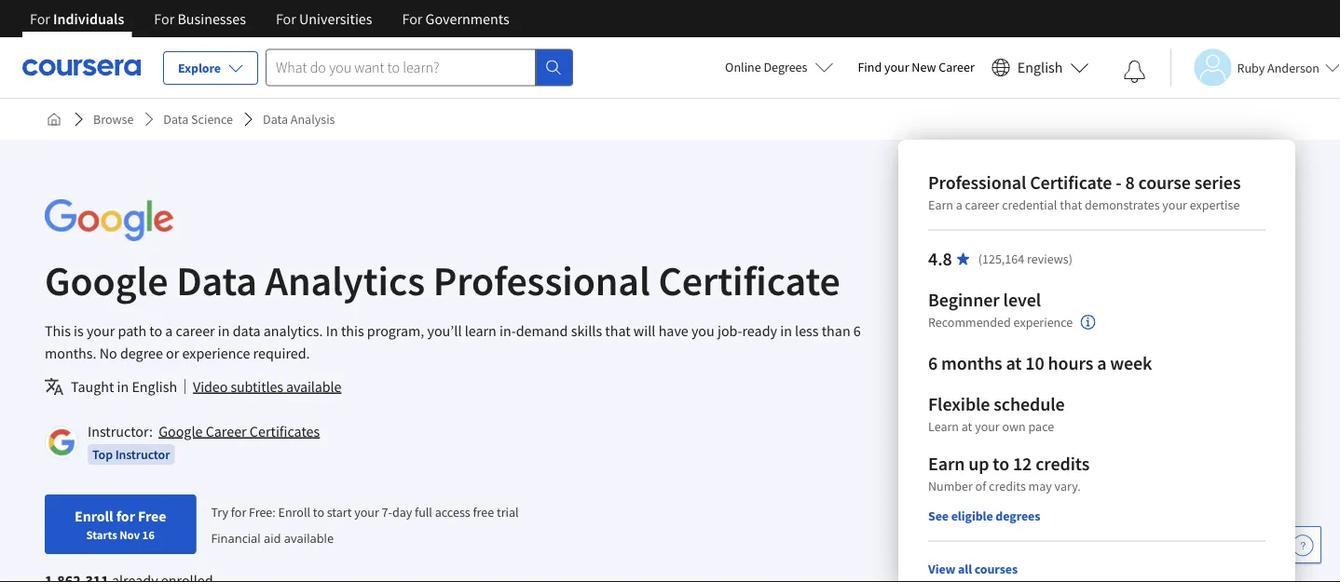 Task type: locate. For each thing, give the bounding box(es) containing it.
to inside "try for free: enroll to start your 7-day full access free trial financial aid available"
[[313, 504, 324, 521]]

to left 12
[[993, 453, 1010, 476]]

1 earn from the top
[[928, 197, 954, 213]]

career inside professional certificate - 8 course series earn a career credential that demonstrates your expertise
[[965, 197, 1000, 213]]

new
[[912, 59, 936, 76]]

this is your path to a career in data analytics. in this program, you'll learn in-demand skills that will have you job-ready in less than 6 months. no degree or experience required.
[[45, 322, 861, 363]]

1 vertical spatial credits
[[989, 478, 1026, 495]]

a for 6 months at 10 hours a week
[[1097, 352, 1107, 375]]

online degrees button
[[710, 47, 849, 88]]

0 vertical spatial 6
[[854, 322, 861, 340]]

in-
[[500, 322, 516, 340]]

What do you want to learn? text field
[[266, 49, 536, 86]]

certificate
[[1030, 171, 1112, 194], [659, 254, 841, 306]]

free
[[138, 507, 166, 526]]

your inside this is your path to a career in data analytics. in this program, you'll learn in-demand skills that will have you job-ready in less than 6 months. no degree or experience required.
[[87, 322, 115, 340]]

0 vertical spatial certificate
[[1030, 171, 1112, 194]]

1 horizontal spatial for
[[231, 504, 246, 521]]

to left 'start'
[[313, 504, 324, 521]]

certificate up ready
[[659, 254, 841, 306]]

0 vertical spatial earn
[[928, 197, 954, 213]]

your left 7-
[[354, 504, 379, 521]]

0 horizontal spatial english
[[132, 378, 177, 396]]

home image
[[47, 112, 62, 127]]

1 horizontal spatial 6
[[928, 352, 938, 375]]

1 horizontal spatial that
[[1060, 197, 1082, 213]]

for up "nov" at the bottom left of page
[[116, 507, 135, 526]]

4 for from the left
[[402, 9, 423, 28]]

google inside 'instructor: google career certificates top instructor'
[[159, 422, 203, 441]]

1 vertical spatial that
[[605, 322, 631, 340]]

financial
[[211, 530, 261, 546]]

2 horizontal spatial a
[[1097, 352, 1107, 375]]

for up what do you want to learn? text field
[[402, 9, 423, 28]]

for for universities
[[276, 9, 296, 28]]

certificates
[[250, 422, 320, 441]]

that
[[1060, 197, 1082, 213], [605, 322, 631, 340]]

1 horizontal spatial career
[[939, 59, 975, 76]]

career inside this is your path to a career in data analytics. in this program, you'll learn in-demand skills that will have you job-ready in less than 6 months. no degree or experience required.
[[176, 322, 215, 340]]

1 horizontal spatial career
[[965, 197, 1000, 213]]

career right the new
[[939, 59, 975, 76]]

try for free: enroll to start your 7-day full access free trial financial aid available
[[211, 504, 519, 546]]

2 horizontal spatial in
[[780, 322, 792, 340]]

1 vertical spatial career
[[206, 422, 247, 441]]

for for enroll
[[116, 507, 135, 526]]

at inside flexible schedule learn at your own pace
[[962, 419, 973, 435]]

english
[[1018, 58, 1063, 77], [132, 378, 177, 396]]

1 horizontal spatial to
[[313, 504, 324, 521]]

for
[[30, 9, 50, 28], [154, 9, 175, 28], [276, 9, 296, 28], [402, 9, 423, 28]]

free
[[473, 504, 494, 521]]

your inside "try for free: enroll to start your 7-day full access free trial financial aid available"
[[354, 504, 379, 521]]

all
[[958, 561, 972, 578]]

in
[[218, 322, 230, 340], [780, 322, 792, 340], [117, 378, 129, 396]]

google up instructor
[[159, 422, 203, 441]]

start
[[327, 504, 352, 521]]

at right learn
[[962, 419, 973, 435]]

enroll up the starts on the bottom left of page
[[75, 507, 113, 526]]

hours
[[1048, 352, 1094, 375]]

0 horizontal spatial that
[[605, 322, 631, 340]]

online
[[725, 59, 761, 76]]

6 right than
[[854, 322, 861, 340]]

english inside button
[[1018, 58, 1063, 77]]

see eligible degrees
[[928, 508, 1041, 525]]

1 horizontal spatial english
[[1018, 58, 1063, 77]]

data
[[163, 111, 189, 128], [263, 111, 288, 128], [176, 254, 257, 306]]

your right is
[[87, 322, 115, 340]]

career
[[939, 59, 975, 76], [206, 422, 247, 441]]

series
[[1195, 171, 1241, 194]]

learn
[[465, 322, 497, 340]]

0 horizontal spatial career
[[206, 422, 247, 441]]

0 horizontal spatial credits
[[989, 478, 1026, 495]]

0 vertical spatial experience
[[1014, 315, 1073, 331]]

career down video
[[206, 422, 247, 441]]

help center image
[[1292, 534, 1314, 557]]

0 horizontal spatial to
[[149, 322, 162, 340]]

0 vertical spatial career
[[939, 59, 975, 76]]

week
[[1110, 352, 1153, 375]]

schedule
[[994, 393, 1065, 416]]

access
[[435, 504, 470, 521]]

1 horizontal spatial certificate
[[1030, 171, 1112, 194]]

data left analysis
[[263, 111, 288, 128]]

in right taught
[[117, 378, 129, 396]]

1 vertical spatial a
[[165, 322, 173, 340]]

professional
[[928, 171, 1027, 194], [433, 254, 650, 306]]

in left less
[[780, 322, 792, 340]]

have
[[659, 322, 689, 340]]

0 horizontal spatial career
[[176, 322, 215, 340]]

find
[[858, 59, 882, 76]]

credits up vary.
[[1036, 453, 1090, 476]]

that inside this is your path to a career in data analytics. in this program, you'll learn in-demand skills that will have you job-ready in less than 6 months. no degree or experience required.
[[605, 322, 631, 340]]

to right path
[[149, 322, 162, 340]]

in left data
[[218, 322, 230, 340]]

1 horizontal spatial credits
[[1036, 453, 1090, 476]]

experience up video
[[182, 344, 250, 363]]

may
[[1029, 478, 1052, 495]]

that left will
[[605, 322, 631, 340]]

1 vertical spatial experience
[[182, 344, 250, 363]]

enroll inside enroll for free starts nov 16
[[75, 507, 113, 526]]

full
[[415, 504, 432, 521]]

video
[[193, 378, 228, 396]]

subtitles
[[231, 378, 283, 396]]

you'll
[[427, 322, 462, 340]]

2 horizontal spatial to
[[993, 453, 1010, 476]]

2 earn from the top
[[928, 453, 965, 476]]

earn up to 12 credits
[[928, 453, 1090, 476]]

1 horizontal spatial professional
[[928, 171, 1027, 194]]

to inside this is your path to a career in data analytics. in this program, you'll learn in-demand skills that will have you job-ready in less than 6 months. no degree or experience required.
[[149, 322, 162, 340]]

0 vertical spatial to
[[149, 322, 162, 340]]

financial aid available button
[[211, 530, 334, 546]]

that right credential
[[1060, 197, 1082, 213]]

skills
[[571, 322, 602, 340]]

earn up 4.8
[[928, 197, 954, 213]]

earn up number
[[928, 453, 965, 476]]

learn
[[928, 419, 959, 435]]

0 horizontal spatial experience
[[182, 344, 250, 363]]

your down course at top
[[1163, 197, 1187, 213]]

1 vertical spatial career
[[176, 322, 215, 340]]

1 vertical spatial google
[[159, 422, 203, 441]]

1 vertical spatial professional
[[433, 254, 650, 306]]

professional up credential
[[928, 171, 1027, 194]]

2 for from the left
[[154, 9, 175, 28]]

0 vertical spatial career
[[965, 197, 1000, 213]]

0 horizontal spatial a
[[165, 322, 173, 340]]

anderson
[[1268, 59, 1320, 76]]

video subtitles available button
[[193, 376, 342, 398]]

available right aid in the left bottom of the page
[[284, 530, 334, 546]]

0 vertical spatial available
[[286, 378, 342, 396]]

data left 'science'
[[163, 111, 189, 128]]

data science
[[163, 111, 233, 128]]

a
[[956, 197, 963, 213], [165, 322, 173, 340], [1097, 352, 1107, 375]]

in
[[326, 322, 338, 340]]

instructor: google career certificates top instructor
[[88, 422, 320, 463]]

1 horizontal spatial a
[[956, 197, 963, 213]]

for right try
[[231, 504, 246, 521]]

0 horizontal spatial enroll
[[75, 507, 113, 526]]

your right find
[[885, 59, 909, 76]]

that inside professional certificate - 8 course series earn a career credential that demonstrates your expertise
[[1060, 197, 1082, 213]]

None search field
[[266, 49, 573, 86]]

for for individuals
[[30, 9, 50, 28]]

a inside this is your path to a career in data analytics. in this program, you'll learn in-demand skills that will have you job-ready in less than 6 months. no degree or experience required.
[[165, 322, 173, 340]]

for left businesses on the top left of page
[[154, 9, 175, 28]]

browse
[[93, 111, 134, 128]]

0 vertical spatial at
[[1006, 352, 1022, 375]]

experience
[[1014, 315, 1073, 331], [182, 344, 250, 363]]

for inside "try for free: enroll to start your 7-day full access free trial financial aid available"
[[231, 504, 246, 521]]

number of credits may vary.
[[928, 478, 1081, 495]]

data up data
[[176, 254, 257, 306]]

certificate up credential
[[1030, 171, 1112, 194]]

your left own
[[975, 419, 1000, 435]]

enroll right free:
[[278, 504, 310, 521]]

career left credential
[[965, 197, 1000, 213]]

google image
[[45, 199, 173, 241]]

number
[[928, 478, 973, 495]]

enroll
[[278, 504, 310, 521], [75, 507, 113, 526]]

1 vertical spatial english
[[132, 378, 177, 396]]

0 vertical spatial english
[[1018, 58, 1063, 77]]

your inside professional certificate - 8 course series earn a career credential that demonstrates your expertise
[[1163, 197, 1187, 213]]

1 vertical spatial earn
[[928, 453, 965, 476]]

credits down earn up to 12 credits
[[989, 478, 1026, 495]]

google
[[45, 254, 168, 306], [159, 422, 203, 441]]

google up path
[[45, 254, 168, 306]]

analytics
[[265, 254, 425, 306]]

professional up demand
[[433, 254, 650, 306]]

2 vertical spatial a
[[1097, 352, 1107, 375]]

trial
[[497, 504, 519, 521]]

available inside "try for free: enroll to start your 7-day full access free trial financial aid available"
[[284, 530, 334, 546]]

to for this is your path to a career in data analytics. in this program, you'll learn in-demand skills that will have you job-ready in less than 6 months. no degree or experience required.
[[149, 322, 162, 340]]

for left universities in the top left of the page
[[276, 9, 296, 28]]

at left 10
[[1006, 352, 1022, 375]]

for inside enroll for free starts nov 16
[[116, 507, 135, 526]]

0 horizontal spatial 6
[[854, 322, 861, 340]]

your
[[885, 59, 909, 76], [1163, 197, 1187, 213], [87, 322, 115, 340], [975, 419, 1000, 435], [354, 504, 379, 521]]

1 for from the left
[[30, 9, 50, 28]]

courses
[[975, 561, 1018, 578]]

career up or
[[176, 322, 215, 340]]

3 for from the left
[[276, 9, 296, 28]]

for
[[231, 504, 246, 521], [116, 507, 135, 526]]

or
[[166, 344, 179, 363]]

individuals
[[53, 9, 124, 28]]

1 vertical spatial available
[[284, 530, 334, 546]]

0 horizontal spatial certificate
[[659, 254, 841, 306]]

top
[[92, 447, 113, 463]]

2 vertical spatial to
[[313, 504, 324, 521]]

1 vertical spatial at
[[962, 419, 973, 435]]

find your new career
[[858, 59, 975, 76]]

level
[[1004, 289, 1041, 312]]

1 vertical spatial certificate
[[659, 254, 841, 306]]

available down the required.
[[286, 378, 342, 396]]

for businesses
[[154, 9, 246, 28]]

6 left months
[[928, 352, 938, 375]]

0 vertical spatial professional
[[928, 171, 1027, 194]]

1 horizontal spatial experience
[[1014, 315, 1073, 331]]

a up or
[[165, 322, 173, 340]]

data for data analysis
[[263, 111, 288, 128]]

experience down level
[[1014, 315, 1073, 331]]

data for data science
[[163, 111, 189, 128]]

for left individuals
[[30, 9, 50, 28]]

1 horizontal spatial enroll
[[278, 504, 310, 521]]

0 vertical spatial that
[[1060, 197, 1082, 213]]

at
[[1006, 352, 1022, 375], [962, 419, 973, 435]]

a left the week
[[1097, 352, 1107, 375]]

1 horizontal spatial at
[[1006, 352, 1022, 375]]

taught
[[71, 378, 114, 396]]

a left credential
[[956, 197, 963, 213]]

0 horizontal spatial at
[[962, 419, 973, 435]]

try
[[211, 504, 228, 521]]

0 horizontal spatial for
[[116, 507, 135, 526]]

enroll inside "try for free: enroll to start your 7-day full access free trial financial aid available"
[[278, 504, 310, 521]]

0 vertical spatial a
[[956, 197, 963, 213]]

analysis
[[291, 111, 335, 128]]



Task type: vqa. For each thing, say whether or not it's contained in the screenshot.
bottom to
yes



Task type: describe. For each thing, give the bounding box(es) containing it.
earn inside professional certificate - 8 course series earn a career credential that demonstrates your expertise
[[928, 197, 954, 213]]

online degrees
[[725, 59, 808, 76]]

for for businesses
[[154, 9, 175, 28]]

-
[[1116, 171, 1122, 194]]

this
[[45, 322, 71, 340]]

for governments
[[402, 9, 510, 28]]

8
[[1126, 171, 1135, 194]]

this
[[341, 322, 364, 340]]

0 vertical spatial credits
[[1036, 453, 1090, 476]]

aid
[[264, 530, 281, 546]]

4.8
[[928, 247, 952, 271]]

12
[[1013, 453, 1032, 476]]

google career certificates link
[[159, 422, 320, 441]]

day
[[392, 504, 412, 521]]

flexible
[[928, 393, 990, 416]]

degrees
[[764, 59, 808, 76]]

career inside find your new career link
[[939, 59, 975, 76]]

you
[[692, 322, 715, 340]]

governments
[[426, 9, 510, 28]]

for individuals
[[30, 9, 124, 28]]

beginner level
[[928, 289, 1041, 312]]

1 vertical spatial 6
[[928, 352, 938, 375]]

0 vertical spatial google
[[45, 254, 168, 306]]

ruby anderson
[[1237, 59, 1320, 76]]

(125,164 reviews)
[[979, 251, 1073, 268]]

10
[[1026, 352, 1045, 375]]

will
[[634, 322, 656, 340]]

vary.
[[1055, 478, 1081, 495]]

to for try for free: enroll to start your 7-day full access free trial financial aid available
[[313, 504, 324, 521]]

credential
[[1002, 197, 1057, 213]]

instructor:
[[88, 422, 153, 441]]

taught in english
[[71, 378, 177, 396]]

for for governments
[[402, 9, 423, 28]]

than
[[822, 322, 851, 340]]

a inside professional certificate - 8 course series earn a career credential that demonstrates your expertise
[[956, 197, 963, 213]]

is
[[74, 322, 84, 340]]

beginner
[[928, 289, 1000, 312]]

available inside the video subtitles available button
[[286, 378, 342, 396]]

experience inside this is your path to a career in data analytics. in this program, you'll learn in-demand skills that will have you job-ready in less than 6 months. no degree or experience required.
[[182, 344, 250, 363]]

nov
[[119, 528, 140, 543]]

coursera image
[[22, 52, 141, 82]]

banner navigation
[[15, 0, 524, 37]]

video subtitles available
[[193, 378, 342, 396]]

6 months at 10 hours a week
[[928, 352, 1153, 375]]

up
[[969, 453, 989, 476]]

ruby
[[1237, 59, 1265, 76]]

enroll for free starts nov 16
[[75, 507, 166, 543]]

6 inside this is your path to a career in data analytics. in this program, you'll learn in-demand skills that will have you job-ready in less than 6 months. no degree or experience required.
[[854, 322, 861, 340]]

1 vertical spatial to
[[993, 453, 1010, 476]]

7-
[[382, 504, 392, 521]]

ruby anderson button
[[1170, 49, 1340, 86]]

view all courses link
[[928, 561, 1018, 578]]

data science link
[[156, 103, 241, 136]]

information about difficulty level pre-requisites. image
[[1081, 315, 1096, 330]]

analytics.
[[264, 322, 323, 340]]

free:
[[249, 504, 276, 521]]

0 horizontal spatial in
[[117, 378, 129, 396]]

1 horizontal spatial in
[[218, 322, 230, 340]]

explore button
[[163, 51, 258, 85]]

find your new career link
[[849, 56, 984, 79]]

pace
[[1029, 419, 1054, 435]]

less
[[795, 322, 819, 340]]

starts
[[86, 528, 117, 543]]

required.
[[253, 344, 310, 363]]

0 horizontal spatial professional
[[433, 254, 650, 306]]

no
[[99, 344, 117, 363]]

see eligible degrees button
[[928, 507, 1041, 526]]

english button
[[984, 37, 1097, 98]]

degrees
[[996, 508, 1041, 525]]

degree
[[120, 344, 163, 363]]

demand
[[516, 322, 568, 340]]

data
[[233, 322, 261, 340]]

businesses
[[178, 9, 246, 28]]

recommended
[[928, 315, 1011, 331]]

view
[[928, 561, 956, 578]]

explore
[[178, 60, 221, 76]]

certificate inside professional certificate - 8 course series earn a career credential that demonstrates your expertise
[[1030, 171, 1112, 194]]

show notifications image
[[1124, 61, 1146, 83]]

for universities
[[276, 9, 372, 28]]

your inside flexible schedule learn at your own pace
[[975, 419, 1000, 435]]

see
[[928, 508, 949, 525]]

data analysis link
[[255, 103, 343, 136]]

own
[[1003, 419, 1026, 435]]

ready
[[742, 322, 777, 340]]

google career certificates image
[[48, 429, 76, 457]]

months
[[942, 352, 1003, 375]]

eligible
[[951, 508, 993, 525]]

course
[[1139, 171, 1191, 194]]

of
[[976, 478, 987, 495]]

for for try
[[231, 504, 246, 521]]

(125,164
[[979, 251, 1025, 268]]

professional inside professional certificate - 8 course series earn a career credential that demonstrates your expertise
[[928, 171, 1027, 194]]

job-
[[718, 322, 742, 340]]

universities
[[299, 9, 372, 28]]

career inside 'instructor: google career certificates top instructor'
[[206, 422, 247, 441]]

google data analytics professional certificate
[[45, 254, 841, 306]]

a for this is your path to a career in data analytics. in this program, you'll learn in-demand skills that will have you job-ready in less than 6 months. no degree or experience required.
[[165, 322, 173, 340]]



